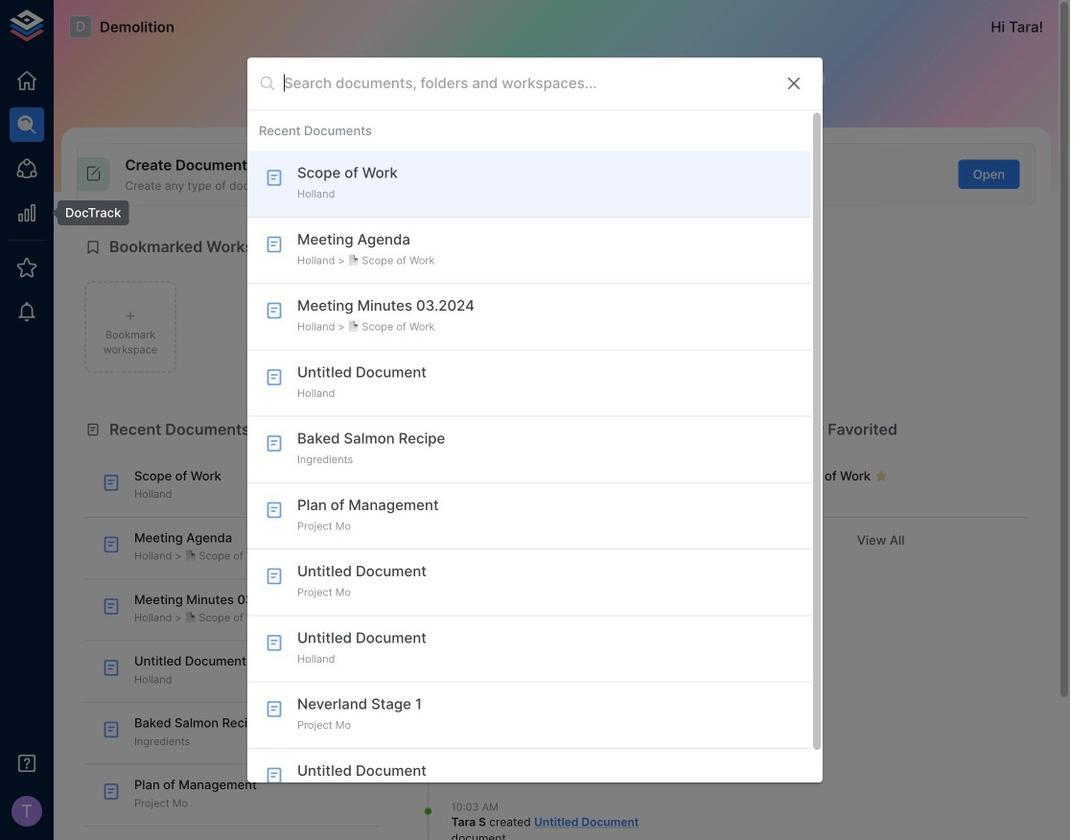 Task type: locate. For each thing, give the bounding box(es) containing it.
Search documents, folders and workspaces... text field
[[284, 69, 769, 98]]

tooltip
[[44, 201, 129, 226]]

dialog
[[248, 57, 823, 815]]



Task type: vqa. For each thing, say whether or not it's contained in the screenshot.
PIN ITEMS FOR QUICK ACCESS FOR ALL MEMBERS OF THIS WORKSPACE.
no



